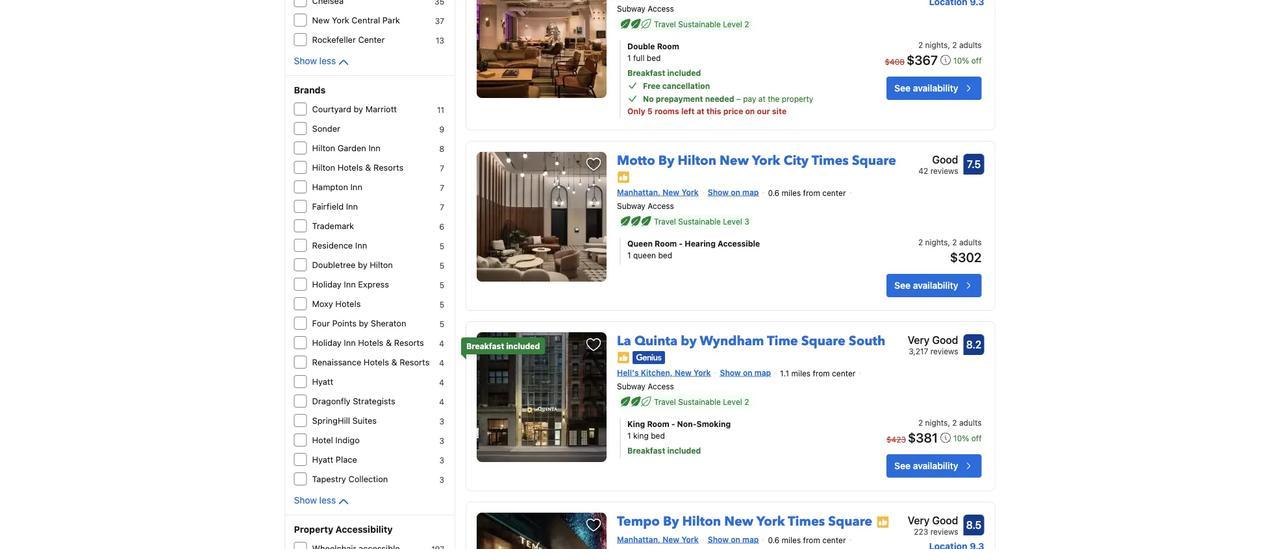 Task type: vqa. For each thing, say whether or not it's contained in the screenshot.


Task type: locate. For each thing, give the bounding box(es) containing it.
3 adults from the top
[[959, 418, 982, 427]]

from for square
[[813, 369, 830, 378]]

1 1 from the top
[[627, 53, 631, 62]]

0 vertical spatial 1
[[627, 53, 631, 62]]

1 vertical spatial sustainable
[[678, 217, 721, 226]]

level for wyndham
[[723, 397, 742, 406]]

0 vertical spatial show less
[[294, 56, 336, 66]]

sustainable
[[678, 19, 721, 28], [678, 217, 721, 226], [678, 397, 721, 406]]

reviews right 223
[[931, 527, 958, 536]]

this property is part of our preferred partner program. it's committed to providing excellent service and good value. it'll pay us a higher commission if you make a booking. image for tempo by hilton new york times square
[[876, 516, 889, 529]]

1 see availability link from the top
[[887, 77, 982, 100]]

1 hyatt from the top
[[312, 377, 333, 387]]

2 vertical spatial map
[[742, 535, 759, 544]]

1 vertical spatial by
[[663, 513, 679, 531]]

2 10% from the top
[[954, 434, 969, 443]]

from inside the 0.6 miles from center subway access
[[803, 189, 820, 198]]

1 vertical spatial adults
[[959, 238, 982, 247]]

- for quinta
[[671, 419, 675, 429]]

square up 0.6 miles from center
[[828, 513, 873, 531]]

reviews right 42
[[931, 166, 958, 175]]

2 very good element from the top
[[908, 513, 958, 529]]

bed
[[647, 53, 661, 62], [658, 251, 672, 260], [651, 431, 665, 440]]

see availability down the $381
[[894, 461, 958, 471]]

strategists
[[353, 397, 395, 406]]

on down tempo by hilton new york times square on the bottom of the page
[[731, 535, 740, 544]]

travel sustainable level 2 up double room link
[[654, 19, 749, 28]]

hilton up express
[[370, 260, 393, 270]]

see availability for motto by hilton new york city times square
[[894, 280, 958, 291]]

on down la quinta by wyndham time square south
[[743, 368, 752, 377]]

2 availability from the top
[[913, 280, 958, 291]]

travel sustainable level 2 up smoking
[[654, 397, 749, 406]]

10% for $367
[[954, 56, 969, 65]]

accessibility
[[336, 524, 393, 535]]

inn for fairfield inn
[[346, 202, 358, 211]]

2 reviews from the top
[[931, 347, 958, 356]]

adults inside 2 nights , 2 adults $302
[[959, 238, 982, 247]]

1 inside queen room - hearing accessible 1 queen bed
[[627, 251, 631, 260]]

2 manhattan, from the top
[[617, 535, 661, 544]]

good
[[932, 153, 958, 166], [932, 334, 958, 346], [932, 515, 958, 527]]

3 see availability link from the top
[[887, 455, 982, 478]]

good for 8.5
[[932, 515, 958, 527]]

see availability link down 2 nights , 2 adults $302
[[887, 274, 982, 297]]

scored 8.2 element
[[964, 334, 984, 355]]

1 vertical spatial from
[[813, 369, 830, 378]]

subway for motto
[[617, 201, 646, 210]]

reviews inside very good 3,217 reviews
[[931, 347, 958, 356]]

2 nights , 2 adults up $367
[[918, 40, 982, 49]]

0 vertical spatial from
[[803, 189, 820, 198]]

less down 'tapestry'
[[319, 495, 336, 506]]

1 manhattan, new york from the top
[[617, 188, 699, 197]]

bed for by
[[658, 251, 672, 260]]

1 very from the top
[[908, 334, 930, 346]]

holiday up moxy
[[312, 280, 341, 289]]

bed inside king room - non-smoking 1 king bed breakfast included
[[651, 431, 665, 440]]

good left 8.2
[[932, 334, 958, 346]]

0 vertical spatial bed
[[647, 53, 661, 62]]

0 vertical spatial square
[[852, 152, 896, 170]]

bed right king
[[651, 431, 665, 440]]

left
[[681, 106, 695, 115]]

hotels down 'holiday inn express'
[[335, 299, 361, 309]]

availability down 2 nights , 2 adults $302
[[913, 280, 958, 291]]

1 2 nights , 2 adults from the top
[[918, 40, 982, 49]]

, for $367
[[948, 40, 950, 49]]

bed down double room
[[647, 53, 661, 62]]

& down "sheraton" on the bottom left of page
[[386, 338, 392, 348]]

travel for by
[[654, 217, 676, 226]]

residence inn
[[312, 241, 367, 250]]

1 vertical spatial 10% off
[[954, 434, 982, 443]]

tempo by hilton new york times square
[[617, 513, 873, 531]]

double room link
[[627, 40, 847, 52]]

room for by
[[655, 239, 677, 248]]

york down tempo by hilton new york times square on the bottom of the page
[[682, 535, 699, 544]]

3 availability from the top
[[913, 461, 958, 471]]

off
[[972, 56, 982, 65], [972, 434, 982, 443]]

10% right the $381
[[954, 434, 969, 443]]

5
[[647, 106, 653, 115], [439, 242, 444, 251], [439, 261, 444, 270], [439, 281, 444, 290], [439, 300, 444, 309], [439, 320, 444, 329]]

center for times
[[822, 189, 846, 198]]

hilton for motto by hilton new york city times square
[[678, 152, 716, 170]]

1 holiday from the top
[[312, 280, 341, 289]]

see availability down $367
[[894, 83, 958, 93]]

map left 1.1
[[755, 368, 771, 377]]

2 vertical spatial travel
[[654, 397, 676, 406]]

included
[[667, 68, 701, 77], [506, 342, 540, 351], [667, 446, 701, 456]]

10% for $381
[[954, 434, 969, 443]]

0.6 inside the 0.6 miles from center subway access
[[768, 189, 780, 198]]

0 vertical spatial very
[[908, 334, 930, 346]]

1 vertical spatial see availability link
[[887, 274, 982, 297]]

13
[[436, 36, 444, 45]]

very up "3,217"
[[908, 334, 930, 346]]

motto by hilton new york city times square
[[617, 152, 896, 170]]

level down 1.1 miles from center subway access
[[723, 397, 742, 406]]

1 vertical spatial ,
[[948, 238, 950, 247]]

0.6 down tempo by hilton new york times square on the bottom of the page
[[768, 536, 780, 545]]

2 vertical spatial from
[[803, 536, 820, 545]]

resorts
[[373, 163, 403, 172], [394, 338, 424, 348], [400, 358, 430, 367]]

3 4 from the top
[[439, 378, 444, 387]]

8
[[439, 144, 444, 153]]

&
[[365, 163, 371, 172], [386, 338, 392, 348], [391, 358, 397, 367]]

inn for holiday inn hotels & resorts
[[344, 338, 356, 348]]

1 for motto
[[627, 251, 631, 260]]

1 vertical spatial hyatt
[[312, 455, 333, 465]]

1 vertical spatial 2 nights , 2 adults
[[918, 418, 982, 427]]

manhattan, new york
[[617, 188, 699, 197], [617, 535, 699, 544]]

manhattan, new york down motto
[[617, 188, 699, 197]]

0 vertical spatial manhattan,
[[617, 188, 661, 197]]

2 vertical spatial room
[[647, 419, 669, 429]]

42
[[919, 166, 928, 175]]

see availability
[[894, 83, 958, 93], [894, 280, 958, 291], [894, 461, 958, 471]]

included inside 1 full bed breakfast included
[[667, 68, 701, 77]]

2 vertical spatial level
[[723, 397, 742, 406]]

3 for springhill suites
[[439, 417, 444, 426]]

availability for la quinta by wyndham time square south
[[913, 461, 958, 471]]

0.6 down motto by hilton new york city times square
[[768, 189, 780, 198]]

1 good from the top
[[932, 153, 958, 166]]

2 vertical spatial see availability link
[[887, 455, 982, 478]]

2 0.6 from the top
[[768, 536, 780, 545]]

miles
[[782, 189, 801, 198], [791, 369, 811, 378], [782, 536, 801, 545]]

show less down rockefeller
[[294, 56, 336, 66]]

1 vertical spatial reviews
[[931, 347, 958, 356]]

0 vertical spatial travel
[[654, 19, 676, 28]]

2 vertical spatial good
[[932, 515, 958, 527]]

good inside very good 3,217 reviews
[[932, 334, 958, 346]]

by
[[659, 152, 675, 170], [663, 513, 679, 531]]

1 vertical spatial show less button
[[294, 494, 351, 510]]

show
[[294, 56, 317, 66], [708, 188, 729, 197], [720, 368, 741, 377], [294, 495, 317, 506], [708, 535, 729, 544]]

miles inside the 0.6 miles from center subway access
[[782, 189, 801, 198]]

show up travel sustainable level 3
[[708, 188, 729, 197]]

needed
[[705, 94, 734, 103]]

hilton
[[312, 143, 335, 153], [678, 152, 716, 170], [312, 163, 335, 172], [370, 260, 393, 270], [682, 513, 721, 531]]

off right the $381
[[972, 434, 982, 443]]

1 vertical spatial manhattan,
[[617, 535, 661, 544]]

hilton hotels & resorts
[[312, 163, 403, 172]]

1 left queen
[[627, 251, 631, 260]]

5 for four points by sheraton
[[439, 320, 444, 329]]

2 7 from the top
[[440, 183, 444, 192]]

- inside queen room - hearing accessible 1 queen bed
[[679, 239, 683, 248]]

3 reviews from the top
[[931, 527, 958, 536]]

0 vertical spatial less
[[319, 56, 336, 66]]

2 adults from the top
[[959, 238, 982, 247]]

0 vertical spatial adults
[[959, 40, 982, 49]]

very good element left scored 8.5 element
[[908, 513, 958, 529]]

see availability for la quinta by wyndham time square south
[[894, 461, 958, 471]]

hotels for hilton
[[338, 163, 363, 172]]

5 for moxy hotels
[[439, 300, 444, 309]]

very good element for 8.2
[[908, 332, 958, 348]]

0 vertical spatial manhattan, new york
[[617, 188, 699, 197]]

1 vertical spatial nights
[[925, 238, 948, 247]]

good inside good 42 reviews
[[932, 153, 958, 166]]

2 vertical spatial center
[[822, 536, 846, 545]]

good for 8.2
[[932, 334, 958, 346]]

1 sustainable from the top
[[678, 19, 721, 28]]

hilton down left
[[678, 152, 716, 170]]

by right motto
[[659, 152, 675, 170]]

very inside very good 3,217 reviews
[[908, 334, 930, 346]]

very good element left 8.2
[[908, 332, 958, 348]]

3 see from the top
[[894, 461, 911, 471]]

0 vertical spatial map
[[742, 188, 759, 197]]

rooms
[[655, 106, 679, 115]]

1 vertical spatial subway
[[617, 201, 646, 210]]

10% off right the $381
[[954, 434, 982, 443]]

rockefeller center
[[312, 35, 385, 44]]

trademark
[[312, 221, 354, 231]]

1 vertical spatial less
[[319, 495, 336, 506]]

by right tempo
[[663, 513, 679, 531]]

motto by hilton new york city times square image
[[477, 152, 607, 282]]

2 vertical spatial sustainable
[[678, 397, 721, 406]]

see availability link for la quinta by wyndham time square south
[[887, 455, 982, 478]]

3 subway from the top
[[617, 382, 646, 391]]

rockefeller
[[312, 35, 356, 44]]

0 vertical spatial good
[[932, 153, 958, 166]]

room inside king room - non-smoking 1 king bed breakfast included
[[647, 419, 669, 429]]

1 10% from the top
[[954, 56, 969, 65]]

3 good from the top
[[932, 515, 958, 527]]

0 vertical spatial by
[[659, 152, 675, 170]]

room for quinta
[[647, 419, 669, 429]]

hilton up hampton
[[312, 163, 335, 172]]

,
[[948, 40, 950, 49], [948, 238, 950, 247], [948, 418, 950, 427]]

2 subway from the top
[[617, 201, 646, 210]]

square right the "time"
[[801, 332, 846, 350]]

0 vertical spatial room
[[657, 41, 679, 51]]

off right $367
[[972, 56, 982, 65]]

2 very from the top
[[908, 515, 930, 527]]

3 travel from the top
[[654, 397, 676, 406]]

show less button down rockefeller
[[294, 55, 351, 70]]

2 holiday from the top
[[312, 338, 341, 348]]

1 vertical spatial center
[[832, 369, 856, 378]]

subway down hell's
[[617, 382, 646, 391]]

manhattan, down motto
[[617, 188, 661, 197]]

10% right $367
[[954, 56, 969, 65]]

1 adults from the top
[[959, 40, 982, 49]]

2 vertical spatial breakfast
[[627, 446, 665, 456]]

0 vertical spatial 0.6
[[768, 189, 780, 198]]

0.6
[[768, 189, 780, 198], [768, 536, 780, 545]]

& for hilton
[[365, 163, 371, 172]]

hell's kitchen, new york
[[617, 368, 711, 377]]

0 vertical spatial included
[[667, 68, 701, 77]]

reviews right "3,217"
[[931, 347, 958, 356]]

2 vertical spatial access
[[648, 382, 674, 391]]

very good element
[[908, 332, 958, 348], [908, 513, 958, 529]]

10% off right $367
[[954, 56, 982, 65]]

room inside queen room - hearing accessible 1 queen bed
[[655, 239, 677, 248]]

2 off from the top
[[972, 434, 982, 443]]

0.6 miles from center subway access
[[617, 189, 846, 210]]

3 for hotel indigo
[[439, 436, 444, 446]]

2 manhattan, new york from the top
[[617, 535, 699, 544]]

access
[[648, 4, 674, 13], [648, 201, 674, 210], [648, 382, 674, 391]]

this property is part of our preferred partner program. it's committed to providing excellent service and good value. it'll pay us a higher commission if you make a booking. image
[[617, 171, 630, 184], [876, 516, 889, 529], [876, 516, 889, 529]]

subway inside 1.1 miles from center subway access
[[617, 382, 646, 391]]

at left the at the right of page
[[759, 94, 766, 103]]

at right left
[[697, 106, 705, 115]]

hampton
[[312, 182, 348, 192]]

2 see availability link from the top
[[887, 274, 982, 297]]

map down motto by hilton new york city times square
[[742, 188, 759, 197]]

on for city
[[731, 188, 740, 197]]

hyatt
[[312, 377, 333, 387], [312, 455, 333, 465]]

inn up 'doubletree by hilton'
[[355, 241, 367, 250]]

subway up double at the top of page
[[617, 4, 646, 13]]

nights for $381
[[925, 418, 948, 427]]

2 see availability from the top
[[894, 280, 958, 291]]

1 vertical spatial availability
[[913, 280, 958, 291]]

0 vertical spatial subway
[[617, 4, 646, 13]]

show down wyndham
[[720, 368, 741, 377]]

center
[[822, 189, 846, 198], [832, 369, 856, 378], [822, 536, 846, 545]]

less for first show less dropdown button from the bottom
[[319, 495, 336, 506]]

1 horizontal spatial -
[[679, 239, 683, 248]]

2 show less from the top
[[294, 495, 336, 506]]

from inside 1.1 miles from center subway access
[[813, 369, 830, 378]]

breakfast inside 1 full bed breakfast included
[[627, 68, 665, 77]]

fairfield inn
[[312, 202, 358, 211]]

1 vertical spatial at
[[697, 106, 705, 115]]

3 level from the top
[[723, 397, 742, 406]]

-
[[679, 239, 683, 248], [671, 419, 675, 429]]

moxy nyc times square image
[[477, 0, 607, 98]]

& down garden
[[365, 163, 371, 172]]

3 7 from the top
[[440, 203, 444, 212]]

1 inside king room - non-smoking 1 king bed breakfast included
[[627, 431, 631, 440]]

inn for residence inn
[[355, 241, 367, 250]]

good left 7.5
[[932, 153, 958, 166]]

reviews
[[931, 166, 958, 175], [931, 347, 958, 356], [931, 527, 958, 536]]

show on map for times
[[708, 535, 759, 544]]

hilton right tempo
[[682, 513, 721, 531]]

show on map down tempo by hilton new york times square on the bottom of the page
[[708, 535, 759, 544]]

subway inside the 0.6 miles from center subway access
[[617, 201, 646, 210]]

–
[[736, 94, 741, 103]]

2 vertical spatial reviews
[[931, 527, 958, 536]]

, for $381
[[948, 418, 950, 427]]

$367
[[907, 52, 938, 67]]

3 1 from the top
[[627, 431, 631, 440]]

travel up double room
[[654, 19, 676, 28]]

miles for square
[[791, 369, 811, 378]]

hotels down holiday inn hotels & resorts
[[364, 358, 389, 367]]

inn right fairfield
[[346, 202, 358, 211]]

2
[[744, 19, 749, 28], [918, 40, 923, 49], [952, 40, 957, 49], [918, 238, 923, 247], [952, 238, 957, 247], [744, 397, 749, 406], [918, 418, 923, 427], [952, 418, 957, 427]]

2 vertical spatial see
[[894, 461, 911, 471]]

center inside the 0.6 miles from center subway access
[[822, 189, 846, 198]]

0 vertical spatial &
[[365, 163, 371, 172]]

sustainable up double room link
[[678, 19, 721, 28]]

on down motto by hilton new york city times square
[[731, 188, 740, 197]]

scored 8.5 element
[[964, 515, 984, 536]]

0 horizontal spatial -
[[671, 419, 675, 429]]

bed right queen
[[658, 251, 672, 260]]

0 vertical spatial at
[[759, 94, 766, 103]]

genius discounts available at this property. image
[[633, 351, 665, 364], [633, 351, 665, 364]]

2 travel sustainable level 2 from the top
[[654, 397, 749, 406]]

1 vertical spatial show on map
[[720, 368, 771, 377]]

1 show less from the top
[[294, 56, 336, 66]]

nights inside 2 nights , 2 adults $302
[[925, 238, 948, 247]]

2 nights , 2 adults for $367
[[918, 40, 982, 49]]

sustainable up hearing
[[678, 217, 721, 226]]

bed inside 1 full bed breakfast included
[[647, 53, 661, 62]]

2 travel from the top
[[654, 217, 676, 226]]

nights for $367
[[925, 40, 948, 49]]

1 vertical spatial times
[[788, 513, 825, 531]]

1 , from the top
[[948, 40, 950, 49]]

1 vertical spatial bed
[[658, 251, 672, 260]]

points
[[332, 319, 357, 328]]

1 0.6 from the top
[[768, 189, 780, 198]]

hyatt for hyatt place
[[312, 455, 333, 465]]

1 inside 1 full bed breakfast included
[[627, 53, 631, 62]]

0 vertical spatial nights
[[925, 40, 948, 49]]

on
[[745, 106, 755, 115], [731, 188, 740, 197], [743, 368, 752, 377], [731, 535, 740, 544]]

0 vertical spatial miles
[[782, 189, 801, 198]]

motto by hilton new york city times square link
[[617, 147, 896, 170]]

2 vertical spatial 7
[[440, 203, 444, 212]]

hotels
[[338, 163, 363, 172], [335, 299, 361, 309], [358, 338, 383, 348], [364, 358, 389, 367]]

from
[[803, 189, 820, 198], [813, 369, 830, 378], [803, 536, 820, 545]]

this property is part of our preferred partner program. it's committed to providing excellent service and good value. it'll pay us a higher commission if you make a booking. image for motto by hilton new york city times square
[[617, 171, 630, 184]]

free cancellation
[[643, 81, 710, 90]]

tempo by hilton new york times square link
[[617, 508, 873, 531]]

show on map down la quinta by wyndham time square south
[[720, 368, 771, 377]]

1 vertical spatial travel sustainable level 2
[[654, 397, 749, 406]]

223
[[914, 527, 928, 536]]

access down hell's kitchen, new york
[[648, 382, 674, 391]]

central
[[352, 15, 380, 25]]

- left hearing
[[679, 239, 683, 248]]

subway
[[617, 4, 646, 13], [617, 201, 646, 210], [617, 382, 646, 391]]

2 nights , 2 adults
[[918, 40, 982, 49], [918, 418, 982, 427]]

very inside very good 223 reviews
[[908, 515, 930, 527]]

availability down the $381
[[913, 461, 958, 471]]

1 vertical spatial 1
[[627, 251, 631, 260]]

$381
[[908, 430, 938, 445]]

0 vertical spatial 10% off
[[954, 56, 982, 65]]

2 level from the top
[[723, 217, 742, 226]]

hyatt down hotel
[[312, 455, 333, 465]]

good inside very good 223 reviews
[[932, 515, 958, 527]]

2 sustainable from the top
[[678, 217, 721, 226]]

manhattan, for motto
[[617, 188, 661, 197]]

1 reviews from the top
[[931, 166, 958, 175]]

0 vertical spatial see availability
[[894, 83, 958, 93]]

1 less from the top
[[319, 56, 336, 66]]

less down rockefeller
[[319, 56, 336, 66]]

1 vertical spatial show less
[[294, 495, 336, 506]]

travel up queen
[[654, 217, 676, 226]]

center inside 1.1 miles from center subway access
[[832, 369, 856, 378]]

2 vertical spatial nights
[[925, 418, 948, 427]]

1
[[627, 53, 631, 62], [627, 251, 631, 260], [627, 431, 631, 440]]

hilton garden inn
[[312, 143, 381, 153]]

0 vertical spatial hyatt
[[312, 377, 333, 387]]

only
[[627, 106, 645, 115]]

3 nights from the top
[[925, 418, 948, 427]]

1 vertical spatial off
[[972, 434, 982, 443]]

subway for la
[[617, 382, 646, 391]]

very up 223
[[908, 515, 930, 527]]

2 vertical spatial 1
[[627, 431, 631, 440]]

1 vertical spatial miles
[[791, 369, 811, 378]]

show for tempo
[[708, 535, 729, 544]]

2 4 from the top
[[439, 359, 444, 368]]

double room
[[627, 41, 679, 51]]

access for by
[[648, 201, 674, 210]]

hilton for doubletree by hilton
[[370, 260, 393, 270]]

2 show less button from the top
[[294, 494, 351, 510]]

0 vertical spatial reviews
[[931, 166, 958, 175]]

manhattan, for tempo
[[617, 535, 661, 544]]

good left scored 8.5 element
[[932, 515, 958, 527]]

5 for holiday inn express
[[439, 281, 444, 290]]

5 for residence inn
[[439, 242, 444, 251]]

2 vertical spatial adults
[[959, 418, 982, 427]]

1 vertical spatial holiday
[[312, 338, 341, 348]]

2 vertical spatial see availability
[[894, 461, 958, 471]]

york up 0.6 miles from center
[[757, 513, 785, 531]]

2 nights from the top
[[925, 238, 948, 247]]

2 good from the top
[[932, 334, 958, 346]]

2 1 from the top
[[627, 251, 631, 260]]

1 vertical spatial travel
[[654, 217, 676, 226]]

show up brands
[[294, 56, 317, 66]]

doubletree
[[312, 260, 356, 270]]

access up queen
[[648, 201, 674, 210]]

3 see availability from the top
[[894, 461, 958, 471]]

hearing
[[685, 239, 716, 248]]

manhattan, down tempo
[[617, 535, 661, 544]]

- inside king room - non-smoking 1 king bed breakfast included
[[671, 419, 675, 429]]

miles down tempo by hilton new york times square on the bottom of the page
[[782, 536, 801, 545]]

miles right 1.1
[[791, 369, 811, 378]]

level up double room link
[[723, 19, 742, 28]]

0 vertical spatial show on map
[[708, 188, 759, 197]]

1 left "full"
[[627, 53, 631, 62]]

nights
[[925, 40, 948, 49], [925, 238, 948, 247], [925, 418, 948, 427]]

1 full bed breakfast included
[[627, 53, 701, 77]]

by for motto
[[659, 152, 675, 170]]

2 10% off from the top
[[954, 434, 982, 443]]

0 vertical spatial availability
[[913, 83, 958, 93]]

1 vertical spatial 0.6
[[768, 536, 780, 545]]

0 vertical spatial 7
[[440, 164, 444, 173]]

holiday for holiday inn express
[[312, 280, 341, 289]]

0 vertical spatial very good element
[[908, 332, 958, 348]]

1 for la
[[627, 431, 631, 440]]

square
[[852, 152, 896, 170], [801, 332, 846, 350], [828, 513, 873, 531]]

york up rockefeller
[[332, 15, 349, 25]]

this property is part of our preferred partner program. it's committed to providing excellent service and good value. it'll pay us a higher commission if you make a booking. image
[[617, 171, 630, 184], [617, 351, 630, 364], [617, 351, 630, 364]]

springhill suites
[[312, 416, 377, 426]]

1 vertical spatial -
[[671, 419, 675, 429]]

hotels for moxy
[[335, 299, 361, 309]]

miles inside 1.1 miles from center subway access
[[791, 369, 811, 378]]

park
[[383, 15, 400, 25]]

miles for city
[[782, 189, 801, 198]]

hyatt for hyatt
[[312, 377, 333, 387]]

0 vertical spatial -
[[679, 239, 683, 248]]

holiday down four on the left of the page
[[312, 338, 341, 348]]

2 vertical spatial included
[[667, 446, 701, 456]]

2 vertical spatial ,
[[948, 418, 950, 427]]

room up 1 full bed breakfast included
[[657, 41, 679, 51]]

access inside 1.1 miles from center subway access
[[648, 382, 674, 391]]

1 very good element from the top
[[908, 332, 958, 348]]

1 4 from the top
[[439, 339, 444, 348]]

times right city
[[812, 152, 849, 170]]

2 2 nights , 2 adults from the top
[[918, 418, 982, 427]]

0 vertical spatial off
[[972, 56, 982, 65]]

show less button down 'tapestry'
[[294, 494, 351, 510]]

inn
[[369, 143, 381, 153], [350, 182, 362, 192], [346, 202, 358, 211], [355, 241, 367, 250], [344, 280, 356, 289], [344, 338, 356, 348]]

3 , from the top
[[948, 418, 950, 427]]

show less for 2nd show less dropdown button from the bottom of the page
[[294, 56, 336, 66]]

2 , from the top
[[948, 238, 950, 247]]

reviews inside very good 223 reviews
[[931, 527, 958, 536]]

1 left king
[[627, 431, 631, 440]]

1 manhattan, from the top
[[617, 188, 661, 197]]

1 nights from the top
[[925, 40, 948, 49]]

10%
[[954, 56, 969, 65], [954, 434, 969, 443]]

0 vertical spatial ,
[[948, 40, 950, 49]]

1 7 from the top
[[440, 164, 444, 173]]

by for tempo
[[663, 513, 679, 531]]

1 vertical spatial see
[[894, 280, 911, 291]]

1 travel sustainable level 2 from the top
[[654, 19, 749, 28]]

hyatt up dragonfly at the bottom left
[[312, 377, 333, 387]]

0 vertical spatial center
[[822, 189, 846, 198]]

10% off
[[954, 56, 982, 65], [954, 434, 982, 443]]

smoking
[[697, 419, 731, 429]]

level down the 0.6 miles from center subway access
[[723, 217, 742, 226]]

2 see from the top
[[894, 280, 911, 291]]

square left 42
[[852, 152, 896, 170]]

4 4 from the top
[[439, 398, 444, 407]]

0 vertical spatial see
[[894, 83, 911, 93]]

see availability link
[[887, 77, 982, 100], [887, 274, 982, 297], [887, 455, 982, 478]]

adults
[[959, 40, 982, 49], [959, 238, 982, 247], [959, 418, 982, 427]]

2 vertical spatial resorts
[[400, 358, 430, 367]]

1 level from the top
[[723, 19, 742, 28]]

city
[[784, 152, 809, 170]]

inn for hampton inn
[[350, 182, 362, 192]]

1 vertical spatial manhattan, new york
[[617, 535, 699, 544]]

2 access from the top
[[648, 201, 674, 210]]

1 vertical spatial very
[[908, 515, 930, 527]]

3 access from the top
[[648, 382, 674, 391]]

2 nights , 2 adults for $381
[[918, 418, 982, 427]]

travel for quinta
[[654, 397, 676, 406]]

sustainable for by
[[678, 397, 721, 406]]

renaissance
[[312, 358, 361, 367]]

1 10% off from the top
[[954, 56, 982, 65]]

0 vertical spatial 2 nights , 2 adults
[[918, 40, 982, 49]]

bed inside queen room - hearing accessible 1 queen bed
[[658, 251, 672, 260]]

2 less from the top
[[319, 495, 336, 506]]

room up king
[[647, 419, 669, 429]]

2 hyatt from the top
[[312, 455, 333, 465]]

$408
[[885, 57, 905, 66]]

3 sustainable from the top
[[678, 397, 721, 406]]

1 off from the top
[[972, 56, 982, 65]]

access inside the 0.6 miles from center subway access
[[648, 201, 674, 210]]



Task type: describe. For each thing, give the bounding box(es) containing it.
king
[[633, 431, 649, 440]]

by up express
[[358, 260, 367, 270]]

1 vertical spatial included
[[506, 342, 540, 351]]

4 for strategists
[[439, 398, 444, 407]]

included inside king room - non-smoking 1 king bed breakfast included
[[667, 446, 701, 456]]

2 vertical spatial miles
[[782, 536, 801, 545]]

tapestry
[[312, 474, 346, 484]]

0 vertical spatial times
[[812, 152, 849, 170]]

3 for tapestry collection
[[439, 475, 444, 485]]

good element
[[919, 152, 958, 167]]

hotels up renaissance hotels & resorts
[[358, 338, 383, 348]]

inn right garden
[[369, 143, 381, 153]]

1 travel from the top
[[654, 19, 676, 28]]

on for square
[[743, 368, 752, 377]]

map for times
[[742, 535, 759, 544]]

holiday inn hotels & resorts
[[312, 338, 424, 348]]

10% off for $367
[[954, 56, 982, 65]]

1 horizontal spatial at
[[759, 94, 766, 103]]

- for by
[[679, 239, 683, 248]]

holiday inn express
[[312, 280, 389, 289]]

tempo
[[617, 513, 660, 531]]

very good 3,217 reviews
[[908, 334, 958, 356]]

sheraton
[[371, 319, 406, 328]]

adults for $367
[[959, 40, 982, 49]]

10% off for $381
[[954, 434, 982, 443]]

availability for motto by hilton new york city times square
[[913, 280, 958, 291]]

dragonfly
[[312, 397, 350, 406]]

very good 223 reviews
[[908, 515, 958, 536]]

collection
[[348, 474, 388, 484]]

7 for hampton inn
[[440, 183, 444, 192]]

sonder
[[312, 124, 340, 133]]

by right the points
[[359, 319, 368, 328]]

york down wyndham
[[694, 368, 711, 377]]

york up travel sustainable level 3
[[682, 188, 699, 197]]

marriott
[[365, 104, 397, 114]]

quinta
[[635, 332, 678, 350]]

free
[[643, 81, 660, 90]]

holiday for holiday inn hotels & resorts
[[312, 338, 341, 348]]

dragonfly strategists
[[312, 397, 395, 406]]

map for city
[[742, 188, 759, 197]]

level for new
[[723, 217, 742, 226]]

hotel indigo
[[312, 436, 360, 445]]

1 availability from the top
[[913, 83, 958, 93]]

south
[[849, 332, 886, 350]]

brands
[[294, 85, 326, 95]]

travel sustainable level 3
[[654, 217, 749, 226]]

non-
[[677, 419, 697, 429]]

center for south
[[832, 369, 856, 378]]

0.6 miles from center
[[768, 536, 846, 545]]

on for times
[[731, 535, 740, 544]]

1 subway from the top
[[617, 4, 646, 13]]

resorts for renaissance hotels & resorts
[[400, 358, 430, 367]]

1.1 miles from center subway access
[[617, 369, 856, 391]]

8.5
[[966, 519, 982, 532]]

moxy hotels
[[312, 299, 361, 309]]

by right quinta
[[681, 332, 697, 350]]

5 for doubletree by hilton
[[439, 261, 444, 270]]

show for la
[[720, 368, 741, 377]]

0.6 for 0.6 miles from center
[[768, 536, 780, 545]]

3 for hyatt place
[[439, 456, 444, 465]]

4 for inn
[[439, 339, 444, 348]]

courtyard
[[312, 104, 351, 114]]

1 vertical spatial breakfast
[[466, 342, 504, 351]]

our
[[757, 106, 770, 115]]

this property is part of our preferred partner program. it's committed to providing excellent service and good value. it'll pay us a higher commission if you make a booking. image for la quinta by wyndham time square south
[[617, 351, 630, 364]]

property
[[294, 524, 333, 535]]

hilton for tempo by hilton new york times square
[[682, 513, 721, 531]]

la
[[617, 332, 631, 350]]

3,217
[[909, 347, 928, 356]]

off for $367
[[972, 56, 982, 65]]

good 42 reviews
[[919, 153, 958, 175]]

, inside 2 nights , 2 adults $302
[[948, 238, 950, 247]]

new york central park
[[312, 15, 400, 25]]

9
[[439, 125, 444, 134]]

reviews inside good 42 reviews
[[931, 166, 958, 175]]

renaissance hotels & resorts
[[312, 358, 430, 367]]

time
[[767, 332, 798, 350]]

sustainable for hilton
[[678, 217, 721, 226]]

$423
[[887, 435, 906, 444]]

2 vertical spatial square
[[828, 513, 873, 531]]

inn for holiday inn express
[[344, 280, 356, 289]]

0.6 for 0.6 miles from center subway access
[[768, 189, 780, 198]]

king room - non-smoking 1 king bed breakfast included
[[627, 419, 731, 456]]

hilton down sonder
[[312, 143, 335, 153]]

show up property on the left bottom of page
[[294, 495, 317, 506]]

less for 2nd show less dropdown button from the bottom of the page
[[319, 56, 336, 66]]

this property is part of our preferred partner program. it's committed to providing excellent service and good value. it'll pay us a higher commission if you make a booking. image for motto by hilton new york city times square
[[617, 171, 630, 184]]

queen room - hearing accessible 1 queen bed
[[627, 239, 760, 260]]

$302
[[950, 249, 982, 265]]

residence
[[312, 241, 353, 250]]

hell's
[[617, 368, 639, 377]]

access for quinta
[[648, 382, 674, 391]]

property
[[782, 94, 813, 103]]

pay
[[743, 94, 756, 103]]

see for la quinta by wyndham time square south
[[894, 461, 911, 471]]

resorts for hilton hotels & resorts
[[373, 163, 403, 172]]

scored 7.5 element
[[964, 154, 984, 175]]

1 vertical spatial resorts
[[394, 338, 424, 348]]

hotels for renaissance
[[364, 358, 389, 367]]

show on map for city
[[708, 188, 759, 197]]

hotel
[[312, 436, 333, 445]]

breakfast included
[[466, 342, 540, 351]]

four points by sheraton
[[312, 319, 406, 328]]

la quinta by wyndham time square south
[[617, 332, 886, 350]]

king room - non-smoking link
[[627, 418, 847, 430]]

center
[[358, 35, 385, 44]]

1 see from the top
[[894, 83, 911, 93]]

springhill
[[312, 416, 350, 426]]

tapestry collection
[[312, 474, 388, 484]]

on down pay
[[745, 106, 755, 115]]

6
[[439, 222, 444, 231]]

suites
[[352, 416, 377, 426]]

fairfield
[[312, 202, 344, 211]]

show for motto
[[708, 188, 729, 197]]

hampton inn
[[312, 182, 362, 192]]

by left marriott
[[354, 104, 363, 114]]

2 nights , 2 adults $302
[[918, 238, 982, 265]]

adults for $381
[[959, 418, 982, 427]]

no prepayment needed – pay at the property
[[643, 94, 813, 103]]

from for city
[[803, 189, 820, 198]]

show less for first show less dropdown button from the bottom
[[294, 495, 336, 506]]

7 for fairfield inn
[[440, 203, 444, 212]]

four
[[312, 319, 330, 328]]

york left city
[[752, 152, 780, 170]]

see for motto by hilton new york city times square
[[894, 280, 911, 291]]

this
[[707, 106, 721, 115]]

hyatt place
[[312, 455, 357, 465]]

only 5 rooms left at this price on our site
[[627, 106, 787, 115]]

price
[[723, 106, 743, 115]]

double
[[627, 41, 655, 51]]

manhattan, new york for motto
[[617, 188, 699, 197]]

very good element for 8.5
[[908, 513, 958, 529]]

prepayment
[[656, 94, 703, 103]]

wyndham
[[700, 332, 764, 350]]

reviews for 8.5
[[931, 527, 958, 536]]

very for 8.2
[[908, 334, 930, 346]]

map for square
[[755, 368, 771, 377]]

1 access from the top
[[648, 4, 674, 13]]

breakfast inside king room - non-smoking 1 king bed breakfast included
[[627, 446, 665, 456]]

0 horizontal spatial at
[[697, 106, 705, 115]]

7 for hilton hotels & resorts
[[440, 164, 444, 173]]

la quinta by wyndham time square south image
[[477, 332, 607, 462]]

very for 8.5
[[908, 515, 930, 527]]

motto
[[617, 152, 655, 170]]

la quinta by wyndham time square south link
[[617, 327, 886, 350]]

queen
[[627, 239, 653, 248]]

reviews for 8.2
[[931, 347, 958, 356]]

1 vertical spatial square
[[801, 332, 846, 350]]

4 for hotels
[[439, 359, 444, 368]]

11
[[437, 105, 444, 114]]

place
[[336, 455, 357, 465]]

1 see availability from the top
[[894, 83, 958, 93]]

see availability link for motto by hilton new york city times square
[[887, 274, 982, 297]]

1 show less button from the top
[[294, 55, 351, 70]]

manhattan, new york for tempo
[[617, 535, 699, 544]]

kitchen,
[[641, 368, 673, 377]]

& for renaissance
[[391, 358, 397, 367]]

moxy
[[312, 299, 333, 309]]

king
[[627, 419, 645, 429]]

express
[[358, 280, 389, 289]]

the
[[768, 94, 780, 103]]

no
[[643, 94, 654, 103]]

full
[[633, 53, 645, 62]]

1 vertical spatial &
[[386, 338, 392, 348]]



